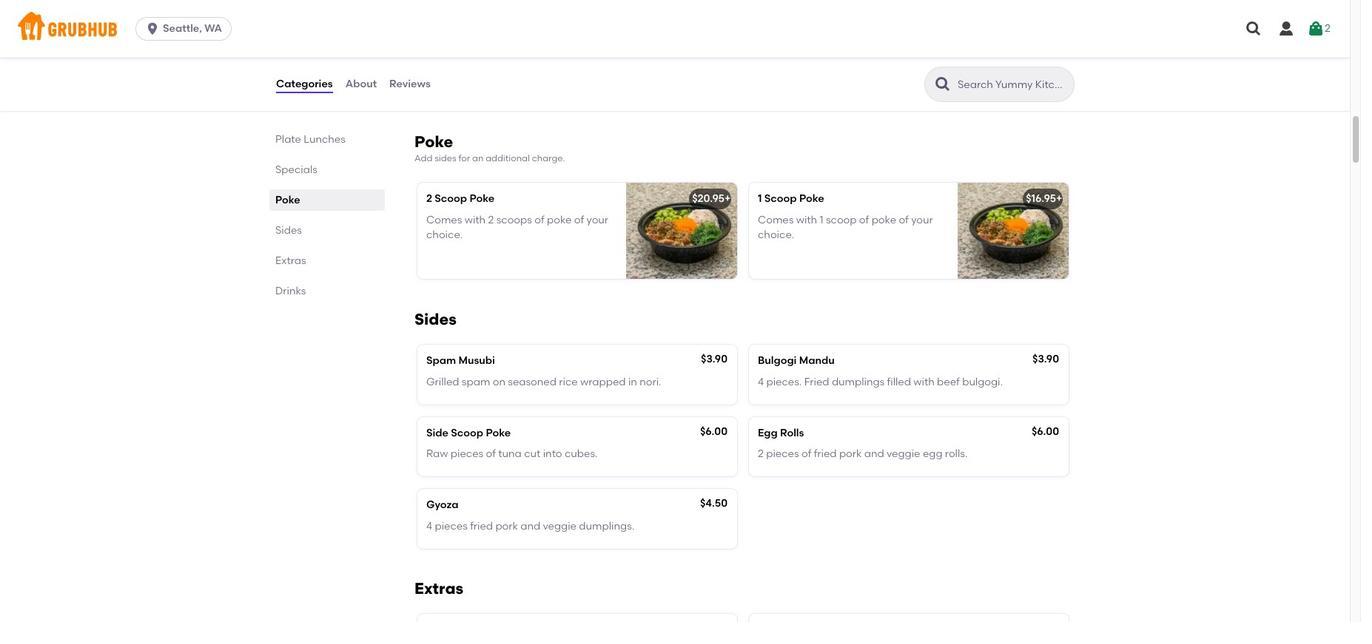 Task type: describe. For each thing, give the bounding box(es) containing it.
scoop for 2
[[435, 193, 467, 205]]

2 tempura from the left
[[960, 57, 1003, 70]]

into
[[543, 448, 562, 461]]

poke add sides for an additional charge.
[[415, 132, 565, 163]]

with inside 'comes with 1 scoop of poke of your choice.'
[[796, 214, 817, 226]]

a la carte 6 pieces shrimp tempura with tempura sauce. button
[[749, 27, 1069, 101]]

egg
[[923, 448, 943, 461]]

$16.95 +
[[1026, 193, 1062, 205]]

reviews
[[389, 78, 431, 90]]

peas,
[[633, 57, 660, 70]]

spam
[[426, 355, 456, 367]]

add
[[415, 153, 433, 163]]

$6.00 for 2 pieces of fried pork and veggie egg rolls.
[[1032, 425, 1059, 438]]

sides
[[435, 153, 456, 163]]

of inside fried rice with your choice of protein and peas, carrots, and onions.
[[559, 57, 569, 70]]

wrapped
[[580, 376, 626, 388]]

$20.95
[[692, 193, 725, 205]]

poke for raw pieces of tuna cut into cubes.
[[486, 427, 511, 440]]

seattle, wa button
[[136, 17, 238, 41]]

with inside fried rice with your choice of protein and peas, carrots, and onions.
[[475, 57, 496, 70]]

pieces.
[[766, 376, 802, 388]]

charge.
[[532, 153, 565, 163]]

comes for comes with 1 scoop of poke of your choice.
[[758, 214, 794, 226]]

bulgogi mandu
[[758, 355, 835, 367]]

1 vertical spatial sides
[[415, 310, 457, 329]]

raw pieces of tuna cut into cubes.
[[426, 448, 598, 461]]

pieces for 4 pieces fried pork and veggie dumplings.
[[435, 520, 468, 533]]

svg image inside 2 button
[[1307, 20, 1325, 38]]

dumplings.
[[579, 520, 634, 533]]

fried rice with your choice of protein and peas, carrots, and onions.
[[426, 57, 701, 85]]

carte
[[780, 57, 807, 70]]

poke for comes with 2 scoops of poke of your choice.
[[470, 193, 495, 205]]

plate lunches
[[275, 133, 346, 146]]

la
[[768, 57, 777, 70]]

cubes.
[[565, 448, 598, 461]]

your for 1 scoop poke
[[911, 214, 933, 226]]

and left "egg"
[[864, 448, 884, 461]]

2 scoop poke
[[426, 193, 495, 205]]

1 horizontal spatial rice
[[559, 376, 578, 388]]

reviews button
[[389, 58, 431, 111]]

1 svg image from the left
[[1278, 20, 1295, 38]]

specials
[[275, 164, 317, 176]]

beef
[[937, 376, 960, 388]]

musubi
[[459, 355, 495, 367]]

$4.50
[[700, 498, 728, 510]]

0 horizontal spatial pork
[[495, 520, 518, 533]]

wa
[[204, 22, 222, 35]]

pieces for raw pieces of tuna cut into cubes.
[[451, 448, 483, 461]]

2 for 2
[[1325, 22, 1331, 35]]

+ for $20.95
[[725, 193, 731, 205]]

$3.90 for bulgogi.
[[1033, 353, 1059, 366]]

scoop for 1
[[765, 193, 797, 205]]

carrots,
[[663, 57, 701, 70]]

$6.00 for raw pieces of tuna cut into cubes.
[[700, 425, 728, 438]]

a
[[758, 57, 765, 70]]

raw
[[426, 448, 448, 461]]

pieces for 2 pieces of fried pork and veggie egg rolls.
[[766, 448, 799, 461]]

your inside fried rice with your choice of protein and peas, carrots, and onions.
[[499, 57, 521, 70]]

2 button
[[1307, 16, 1331, 42]]

choice
[[523, 57, 557, 70]]

seattle,
[[163, 22, 202, 35]]

1 horizontal spatial extras
[[415, 580, 464, 598]]

rolls.
[[945, 448, 968, 461]]

poke down specials
[[275, 194, 300, 207]]

gyoza
[[426, 499, 459, 512]]

for
[[458, 153, 470, 163]]

poke inside poke add sides for an additional charge.
[[415, 132, 453, 151]]

1 tempura from the left
[[890, 57, 934, 70]]

with inside comes with 2 scoops of poke of your choice.
[[465, 214, 486, 226]]

bulgogi.
[[962, 376, 1003, 388]]

rolls
[[780, 427, 804, 440]]

4 for 4 pieces fried pork and veggie dumplings.
[[426, 520, 432, 533]]

scoop
[[826, 214, 857, 226]]

svg image inside seattle, wa button
[[145, 21, 160, 36]]

plate
[[275, 133, 301, 146]]

comes with 1 scoop of poke of your choice.
[[758, 214, 933, 241]]

and left the peas,
[[610, 57, 630, 70]]

protein
[[572, 57, 608, 70]]

and left onions. in the top of the page
[[426, 72, 446, 85]]

side scoop poke
[[426, 427, 511, 440]]

$20.95 +
[[692, 193, 731, 205]]

dumplings
[[832, 376, 885, 388]]

2 for 2 scoop poke
[[426, 193, 432, 205]]



Task type: vqa. For each thing, say whether or not it's contained in the screenshot.
Taco Bell 'link'
no



Task type: locate. For each thing, give the bounding box(es) containing it.
0 vertical spatial 4
[[758, 376, 764, 388]]

pieces down the "gyoza"
[[435, 520, 468, 533]]

0 horizontal spatial fried
[[470, 520, 493, 533]]

comes down 1 scoop poke
[[758, 214, 794, 226]]

4 for 4 pieces. fried dumplings filled with beef bulgogi.
[[758, 376, 764, 388]]

choice. for comes with 2 scoops of poke of your choice.
[[426, 229, 463, 241]]

0 horizontal spatial veggie
[[543, 520, 577, 533]]

$16.95
[[1026, 193, 1056, 205]]

0 horizontal spatial 4
[[426, 520, 432, 533]]

Search Yummy Kitchen search field
[[956, 78, 1070, 92]]

with inside button
[[936, 57, 957, 70]]

rice inside fried rice with your choice of protein and peas, carrots, and onions.
[[454, 57, 473, 70]]

rice up onions. in the top of the page
[[454, 57, 473, 70]]

0 vertical spatial rice
[[454, 57, 473, 70]]

0 horizontal spatial your
[[499, 57, 521, 70]]

svg image left seattle,
[[145, 21, 160, 36]]

0 vertical spatial sides
[[275, 224, 302, 237]]

veggie left "egg"
[[887, 448, 920, 461]]

1 scoop poke
[[758, 193, 824, 205]]

svg image
[[1278, 20, 1295, 38], [1307, 20, 1325, 38]]

1 horizontal spatial 1
[[820, 214, 824, 226]]

drinks
[[275, 285, 306, 298]]

tempura
[[890, 57, 934, 70], [960, 57, 1003, 70]]

0 horizontal spatial $3.90
[[701, 353, 728, 366]]

2 comes from the left
[[758, 214, 794, 226]]

comes with 2 scoops of poke of your choice.
[[426, 214, 608, 241]]

pork
[[839, 448, 862, 461], [495, 520, 518, 533]]

tuna
[[498, 448, 522, 461]]

pieces right 6
[[818, 57, 851, 70]]

poke up tuna on the bottom of the page
[[486, 427, 511, 440]]

0 vertical spatial veggie
[[887, 448, 920, 461]]

1 + from the left
[[725, 193, 731, 205]]

1 horizontal spatial your
[[587, 214, 608, 226]]

cut
[[524, 448, 541, 461]]

mandu
[[799, 355, 835, 367]]

1 $3.90 from the left
[[701, 353, 728, 366]]

0 horizontal spatial svg image
[[145, 21, 160, 36]]

poke right scoops
[[547, 214, 572, 226]]

0 vertical spatial pork
[[839, 448, 862, 461]]

seattle, wa
[[163, 22, 222, 35]]

sides
[[275, 224, 302, 237], [415, 310, 457, 329]]

poke inside comes with 2 scoops of poke of your choice.
[[547, 214, 572, 226]]

1 horizontal spatial fried
[[804, 376, 829, 388]]

with left beef
[[914, 376, 935, 388]]

2 horizontal spatial your
[[911, 214, 933, 226]]

side
[[426, 427, 449, 440]]

0 vertical spatial extras
[[275, 255, 306, 267]]

scoop right $20.95 +
[[765, 193, 797, 205]]

2 $3.90 from the left
[[1033, 353, 1059, 366]]

1 horizontal spatial tempura
[[960, 57, 1003, 70]]

2
[[1325, 22, 1331, 35], [426, 193, 432, 205], [488, 214, 494, 226], [758, 448, 764, 461]]

choice. for comes with 1 scoop of poke of your choice.
[[758, 229, 794, 241]]

0 horizontal spatial +
[[725, 193, 731, 205]]

pieces down the egg rolls
[[766, 448, 799, 461]]

on
[[493, 376, 505, 388]]

search icon image
[[934, 76, 952, 93]]

egg rolls
[[758, 427, 804, 440]]

$3.90 for nori.
[[701, 353, 728, 366]]

categories
[[276, 78, 333, 90]]

1 horizontal spatial +
[[1056, 193, 1062, 205]]

poke up 'comes with 1 scoop of poke of your choice.'
[[799, 193, 824, 205]]

2 choice. from the left
[[758, 229, 794, 241]]

4 pieces fried pork and veggie dumplings.
[[426, 520, 634, 533]]

0 horizontal spatial sides
[[275, 224, 302, 237]]

fried up onions. in the top of the page
[[426, 57, 451, 70]]

pork down tuna on the bottom of the page
[[495, 520, 518, 533]]

of
[[559, 57, 569, 70], [535, 214, 545, 226], [574, 214, 584, 226], [859, 214, 869, 226], [899, 214, 909, 226], [486, 448, 496, 461], [802, 448, 812, 461]]

spam
[[462, 376, 490, 388]]

pieces inside button
[[818, 57, 851, 70]]

choice. down 2 scoop poke
[[426, 229, 463, 241]]

bulgogi
[[758, 355, 797, 367]]

2 svg image from the left
[[1307, 20, 1325, 38]]

grilled spam on seasoned rice wrapped in nori.
[[426, 376, 661, 388]]

1 vertical spatial 1
[[820, 214, 824, 226]]

sides up drinks
[[275, 224, 302, 237]]

4 down the "gyoza"
[[426, 520, 432, 533]]

$6.00
[[700, 425, 728, 438], [1032, 425, 1059, 438]]

poke
[[547, 214, 572, 226], [872, 214, 896, 226]]

0 horizontal spatial tempura
[[890, 57, 934, 70]]

0 horizontal spatial fried
[[426, 57, 451, 70]]

+
[[725, 193, 731, 205], [1056, 193, 1062, 205]]

comes
[[426, 214, 462, 226], [758, 214, 794, 226]]

scoop right side
[[451, 427, 483, 440]]

1 horizontal spatial 4
[[758, 376, 764, 388]]

2 + from the left
[[1056, 193, 1062, 205]]

0 horizontal spatial $6.00
[[700, 425, 728, 438]]

veggie left dumplings.
[[543, 520, 577, 533]]

1 right $20.95 +
[[758, 193, 762, 205]]

1 vertical spatial fried
[[470, 520, 493, 533]]

1 horizontal spatial fried
[[814, 448, 837, 461]]

1
[[758, 193, 762, 205], [820, 214, 824, 226]]

a la carte 6 pieces shrimp tempura with tempura sauce.
[[758, 57, 1039, 70]]

nori.
[[640, 376, 661, 388]]

poke for scoops
[[547, 214, 572, 226]]

poke right 'scoop'
[[872, 214, 896, 226]]

1 choice. from the left
[[426, 229, 463, 241]]

tempura right shrimp
[[890, 57, 934, 70]]

1 $6.00 from the left
[[700, 425, 728, 438]]

extras
[[275, 255, 306, 267], [415, 580, 464, 598]]

onions.
[[449, 72, 484, 85]]

grilled
[[426, 376, 459, 388]]

veggie
[[887, 448, 920, 461], [543, 520, 577, 533]]

your inside comes with 2 scoops of poke of your choice.
[[587, 214, 608, 226]]

4 left pieces.
[[758, 376, 764, 388]]

poke
[[415, 132, 453, 151], [470, 193, 495, 205], [799, 193, 824, 205], [275, 194, 300, 207], [486, 427, 511, 440]]

poke for comes with 1 scoop of poke of your choice.
[[799, 193, 824, 205]]

0 horizontal spatial 1
[[758, 193, 762, 205]]

your
[[499, 57, 521, 70], [587, 214, 608, 226], [911, 214, 933, 226]]

scoops
[[496, 214, 532, 226]]

1 vertical spatial fried
[[804, 376, 829, 388]]

choice. inside comes with 2 scoops of poke of your choice.
[[426, 229, 463, 241]]

1 vertical spatial rice
[[559, 376, 578, 388]]

2 for 2 pieces of fried pork and veggie egg rolls.
[[758, 448, 764, 461]]

1 horizontal spatial poke
[[872, 214, 896, 226]]

choice. down 1 scoop poke
[[758, 229, 794, 241]]

poke for scoop
[[872, 214, 896, 226]]

with down 1 scoop poke
[[796, 214, 817, 226]]

about button
[[345, 58, 378, 111]]

4 pieces. fried dumplings filled with beef bulgogi.
[[758, 376, 1003, 388]]

scoop
[[435, 193, 467, 205], [765, 193, 797, 205], [451, 427, 483, 440]]

with up search icon
[[936, 57, 957, 70]]

0 vertical spatial fried
[[426, 57, 451, 70]]

egg
[[758, 427, 778, 440]]

additional
[[486, 153, 530, 163]]

choice. inside 'comes with 1 scoop of poke of your choice.'
[[758, 229, 794, 241]]

6
[[809, 57, 815, 70]]

svg image
[[1245, 20, 1263, 38], [145, 21, 160, 36]]

1 horizontal spatial svg image
[[1245, 20, 1263, 38]]

1 scoop poke image
[[958, 183, 1069, 279]]

1 comes from the left
[[426, 214, 462, 226]]

0 horizontal spatial poke
[[547, 214, 572, 226]]

1 vertical spatial 4
[[426, 520, 432, 533]]

0 horizontal spatial choice.
[[426, 229, 463, 241]]

pieces down side scoop poke
[[451, 448, 483, 461]]

fried
[[426, 57, 451, 70], [804, 376, 829, 388]]

1 horizontal spatial comes
[[758, 214, 794, 226]]

1 poke from the left
[[547, 214, 572, 226]]

0 horizontal spatial comes
[[426, 214, 462, 226]]

lunches
[[304, 133, 346, 146]]

2 inside button
[[1325, 22, 1331, 35]]

0 vertical spatial fried
[[814, 448, 837, 461]]

sauce.
[[1006, 57, 1039, 70]]

comes for comes with 2 scoops of poke of your choice.
[[426, 214, 462, 226]]

poke inside 'comes with 1 scoop of poke of your choice.'
[[872, 214, 896, 226]]

0 horizontal spatial rice
[[454, 57, 473, 70]]

poke down an
[[470, 193, 495, 205]]

0 horizontal spatial extras
[[275, 255, 306, 267]]

rice
[[454, 57, 473, 70], [559, 376, 578, 388]]

main navigation navigation
[[0, 0, 1350, 58]]

1 inside 'comes with 1 scoop of poke of your choice.'
[[820, 214, 824, 226]]

poke up add
[[415, 132, 453, 151]]

1 horizontal spatial sides
[[415, 310, 457, 329]]

your inside 'comes with 1 scoop of poke of your choice.'
[[911, 214, 933, 226]]

1 horizontal spatial svg image
[[1307, 20, 1325, 38]]

comes inside 'comes with 1 scoop of poke of your choice.'
[[758, 214, 794, 226]]

1 horizontal spatial choice.
[[758, 229, 794, 241]]

with up onions. in the top of the page
[[475, 57, 496, 70]]

0 vertical spatial 1
[[758, 193, 762, 205]]

choice.
[[426, 229, 463, 241], [758, 229, 794, 241]]

1 left 'scoop'
[[820, 214, 824, 226]]

fried down mandu
[[804, 376, 829, 388]]

2 inside comes with 2 scoops of poke of your choice.
[[488, 214, 494, 226]]

1 vertical spatial pork
[[495, 520, 518, 533]]

spam musubi
[[426, 355, 495, 367]]

2 $6.00 from the left
[[1032, 425, 1059, 438]]

tempura up the search yummy kitchen search field
[[960, 57, 1003, 70]]

1 horizontal spatial $6.00
[[1032, 425, 1059, 438]]

scoop down sides
[[435, 193, 467, 205]]

and down 'cut'
[[521, 520, 541, 533]]

with down 2 scoop poke
[[465, 214, 486, 226]]

1 horizontal spatial $3.90
[[1033, 353, 1059, 366]]

with
[[475, 57, 496, 70], [936, 57, 957, 70], [465, 214, 486, 226], [796, 214, 817, 226], [914, 376, 935, 388]]

filled
[[887, 376, 911, 388]]

fried
[[814, 448, 837, 461], [470, 520, 493, 533]]

1 vertical spatial extras
[[415, 580, 464, 598]]

0 horizontal spatial svg image
[[1278, 20, 1295, 38]]

seasoned
[[508, 376, 557, 388]]

comes inside comes with 2 scoops of poke of your choice.
[[426, 214, 462, 226]]

scoop for side
[[451, 427, 483, 440]]

in
[[628, 376, 637, 388]]

1 horizontal spatial pork
[[839, 448, 862, 461]]

fried rice with your choice of protein and peas, carrots, and onions. button
[[417, 27, 737, 101]]

comes down 2 scoop poke
[[426, 214, 462, 226]]

shrimp
[[853, 57, 887, 70]]

an
[[472, 153, 484, 163]]

svg image left 2 button
[[1245, 20, 1263, 38]]

4
[[758, 376, 764, 388], [426, 520, 432, 533]]

2 pieces of fried pork and veggie egg rolls.
[[758, 448, 968, 461]]

2 scoop poke image
[[626, 183, 737, 279]]

about
[[345, 78, 377, 90]]

your for 2 scoop poke
[[587, 214, 608, 226]]

2 poke from the left
[[872, 214, 896, 226]]

1 vertical spatial veggie
[[543, 520, 577, 533]]

sides up spam
[[415, 310, 457, 329]]

categories button
[[275, 58, 334, 111]]

rice left wrapped
[[559, 376, 578, 388]]

pork down 'dumplings' at the right of the page
[[839, 448, 862, 461]]

1 horizontal spatial veggie
[[887, 448, 920, 461]]

+ for $16.95
[[1056, 193, 1062, 205]]

fried inside fried rice with your choice of protein and peas, carrots, and onions.
[[426, 57, 451, 70]]

and
[[610, 57, 630, 70], [426, 72, 446, 85], [864, 448, 884, 461], [521, 520, 541, 533]]



